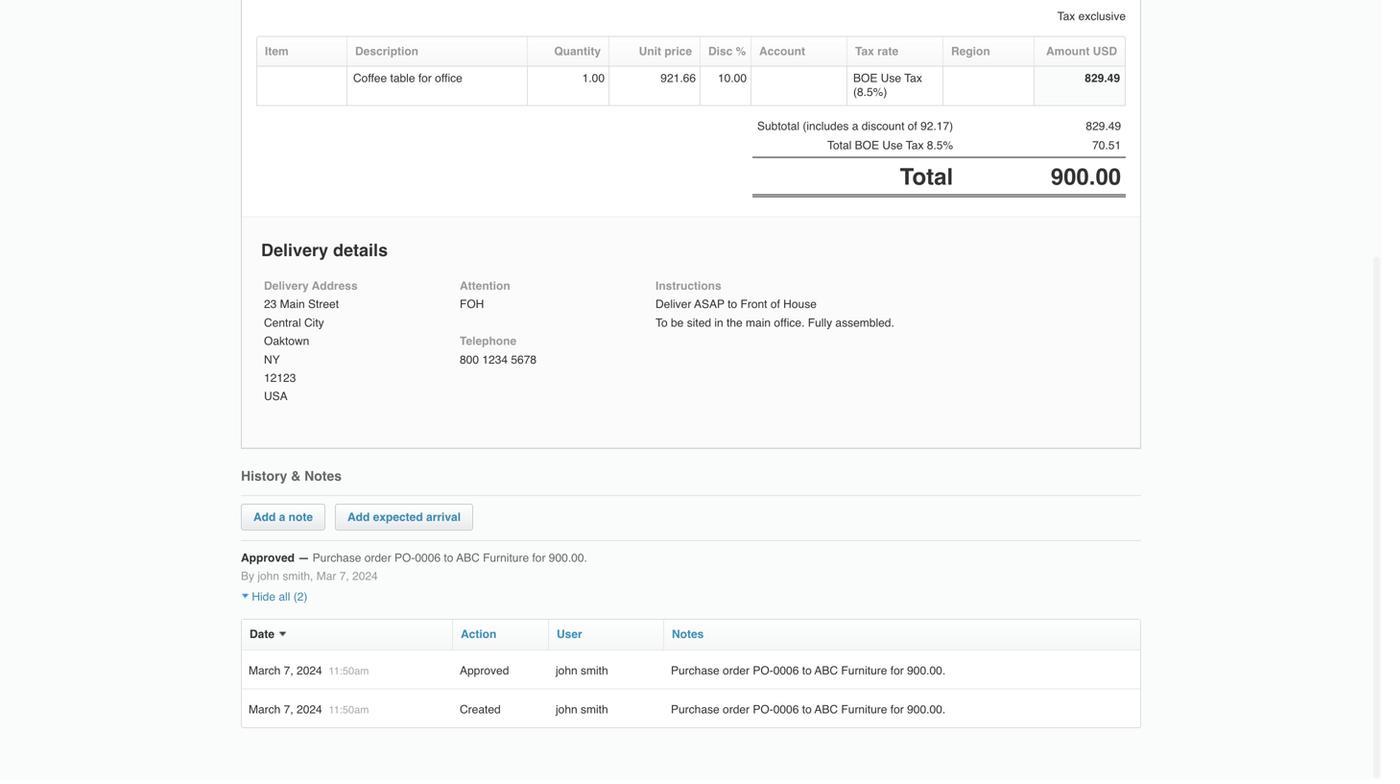 Task type: locate. For each thing, give the bounding box(es) containing it.
5678
[[511, 353, 537, 366]]

1 purchase order po-0006 to abc furniture for 900.00. from the top
[[671, 664, 946, 678]]

0 horizontal spatial add
[[253, 510, 276, 524]]

purchase
[[313, 551, 361, 565], [671, 664, 720, 678], [671, 703, 720, 717]]

tax up '92.17)'
[[904, 72, 922, 85]]

po- for approved
[[753, 664, 773, 678]]

approved down action
[[460, 664, 509, 678]]

0 vertical spatial of
[[908, 120, 917, 133]]

hide all (2)
[[249, 590, 307, 604]]

1 vertical spatial po-
[[753, 664, 773, 678]]

0 vertical spatial 11:50am
[[329, 665, 369, 677]]

1 horizontal spatial a
[[852, 120, 858, 133]]

furniture for approved
[[841, 664, 887, 678]]

boe up "(8.5%)"
[[853, 72, 878, 85]]

0006 for created
[[773, 703, 799, 717]]

2 vertical spatial order
[[723, 703, 750, 717]]

mar
[[316, 570, 336, 583]]

1 vertical spatial approved
[[460, 664, 509, 678]]

2 vertical spatial john
[[556, 703, 577, 717]]

1 vertical spatial total
[[900, 164, 953, 190]]

po-
[[395, 551, 415, 565], [753, 664, 773, 678], [753, 703, 773, 717]]

hide
[[252, 590, 275, 604]]

add
[[253, 510, 276, 524], [347, 510, 370, 524]]

total
[[827, 139, 852, 152], [900, 164, 953, 190]]

abc
[[456, 551, 480, 565], [815, 664, 838, 678], [815, 703, 838, 717]]

assembled.
[[835, 316, 894, 330]]

1 march from the top
[[249, 664, 281, 678]]

0 vertical spatial john
[[258, 570, 279, 583]]

829.49 down usd
[[1085, 72, 1120, 85]]

add a note button
[[253, 510, 313, 524]]

total down (includes
[[827, 139, 852, 152]]

7,
[[339, 570, 349, 583], [284, 664, 293, 678], [284, 703, 293, 717]]

2 vertical spatial 0006
[[773, 703, 799, 717]]

1 vertical spatial 7,
[[284, 664, 293, 678]]

1 john smith from the top
[[556, 664, 608, 678]]

0 vertical spatial total
[[827, 139, 852, 152]]

delivery up address
[[261, 241, 328, 260]]

add for add a note
[[253, 510, 276, 524]]

0 horizontal spatial approved
[[241, 551, 295, 565]]

disc %
[[708, 45, 746, 58]]

2 vertical spatial purchase
[[671, 703, 720, 717]]

0 vertical spatial john smith
[[556, 664, 608, 678]]

use down discount
[[882, 139, 903, 152]]

1 vertical spatial purchase
[[671, 664, 720, 678]]

abc inside approved — purchase order po-0006 to abc furniture for 900.00. by john smith, mar 7, 2024
[[456, 551, 480, 565]]

1 vertical spatial furniture
[[841, 664, 887, 678]]

829.49 up 70.51
[[1086, 120, 1121, 133]]

of inside "instructions deliver asap to front of house to be sited in the main office. fully assembled."
[[771, 298, 780, 311]]

1 march 7, 2024 11:50am from the top
[[249, 664, 369, 678]]

add left note
[[253, 510, 276, 524]]

(8.5%)
[[853, 85, 887, 99]]

0 vertical spatial march
[[249, 664, 281, 678]]

all
[[279, 590, 290, 604]]

coffee
[[353, 72, 387, 85]]

purchase order po-0006 to abc furniture for 900.00. for approved
[[671, 664, 946, 678]]

2 vertical spatial po-
[[753, 703, 773, 717]]

usd
[[1093, 45, 1117, 58]]

a left discount
[[852, 120, 858, 133]]

92.17)
[[921, 120, 953, 133]]

0 vertical spatial smith
[[581, 664, 608, 678]]

delivery for delivery address 23 main street central city oaktown ny 12123 usa
[[264, 279, 309, 293]]

2 vertical spatial 2024
[[297, 703, 322, 717]]

0 vertical spatial 7,
[[339, 570, 349, 583]]

approved up by
[[241, 551, 295, 565]]

approved inside approved — purchase order po-0006 to abc furniture for 900.00. by john smith, mar 7, 2024
[[241, 551, 295, 565]]

john smith for approved
[[556, 664, 608, 678]]

street
[[308, 298, 339, 311]]

8.5%
[[927, 139, 953, 152]]

1 vertical spatial boe
[[855, 139, 879, 152]]

0 vertical spatial purchase order po-0006 to abc furniture for 900.00.
[[671, 664, 946, 678]]

0006 inside approved — purchase order po-0006 to abc furniture for 900.00. by john smith, mar 7, 2024
[[415, 551, 441, 565]]

for
[[418, 72, 432, 85], [532, 551, 546, 565], [890, 664, 904, 678], [890, 703, 904, 717]]

0 vertical spatial boe
[[853, 72, 878, 85]]

829.49
[[1085, 72, 1120, 85], [1086, 120, 1121, 133]]

boe down subtotal (includes a discount of 92.17)
[[855, 139, 879, 152]]

1 vertical spatial notes
[[672, 628, 704, 641]]

deliver
[[656, 298, 691, 311]]

0 horizontal spatial of
[[771, 298, 780, 311]]

0 vertical spatial a
[[852, 120, 858, 133]]

1 add from the left
[[253, 510, 276, 524]]

0 vertical spatial order
[[364, 551, 391, 565]]

john smith
[[556, 664, 608, 678], [556, 703, 608, 717]]

a left note
[[279, 510, 285, 524]]

boe
[[853, 72, 878, 85], [855, 139, 879, 152]]

2 vertical spatial 7,
[[284, 703, 293, 717]]

0 vertical spatial po-
[[395, 551, 415, 565]]

main
[[746, 316, 771, 330]]

1 smith from the top
[[581, 664, 608, 678]]

2 smith from the top
[[581, 703, 608, 717]]

order
[[364, 551, 391, 565], [723, 664, 750, 678], [723, 703, 750, 717]]

23
[[264, 298, 277, 311]]

1 11:50am from the top
[[329, 665, 369, 677]]

total down "8.5%"
[[900, 164, 953, 190]]

region
[[951, 45, 990, 58]]

(2)
[[293, 590, 307, 604]]

7, for created
[[284, 703, 293, 717]]

900.00. for approved
[[907, 664, 946, 678]]

delivery up main
[[264, 279, 309, 293]]

approved
[[241, 551, 295, 565], [460, 664, 509, 678]]

0 vertical spatial abc
[[456, 551, 480, 565]]

table
[[390, 72, 415, 85]]

2 vertical spatial abc
[[815, 703, 838, 717]]

discount
[[862, 120, 905, 133]]

1 vertical spatial 900.00.
[[907, 664, 946, 678]]

1 horizontal spatial add
[[347, 510, 370, 524]]

be
[[671, 316, 684, 330]]

tax left "8.5%"
[[906, 139, 924, 152]]

1 horizontal spatial of
[[908, 120, 917, 133]]

add left expected
[[347, 510, 370, 524]]

house
[[783, 298, 817, 311]]

to inside approved — purchase order po-0006 to abc furniture for 900.00. by john smith, mar 7, 2024
[[444, 551, 453, 565]]

(includes
[[803, 120, 849, 133]]

1 vertical spatial smith
[[581, 703, 608, 717]]

2 add from the left
[[347, 510, 370, 524]]

2 vertical spatial 900.00.
[[907, 703, 946, 717]]

1 vertical spatial purchase order po-0006 to abc furniture for 900.00.
[[671, 703, 946, 717]]

1 vertical spatial john
[[556, 664, 577, 678]]

1 vertical spatial 2024
[[297, 664, 322, 678]]

furniture
[[483, 551, 529, 565], [841, 664, 887, 678], [841, 703, 887, 717]]

march
[[249, 664, 281, 678], [249, 703, 281, 717]]

history
[[241, 468, 287, 484]]

purchase order po-0006 to abc furniture for 900.00.
[[671, 664, 946, 678], [671, 703, 946, 717]]

exclusive
[[1078, 10, 1126, 23]]

0006
[[415, 551, 441, 565], [773, 664, 799, 678], [773, 703, 799, 717]]

asap
[[694, 298, 725, 311]]

1 vertical spatial abc
[[815, 664, 838, 678]]

0 vertical spatial 2024
[[352, 570, 378, 583]]

purchase order po-0006 to abc furniture for 900.00. for created
[[671, 703, 946, 717]]

approved for approved — purchase order po-0006 to abc furniture for 900.00. by john smith, mar 7, 2024
[[241, 551, 295, 565]]

1 vertical spatial 0006
[[773, 664, 799, 678]]

subtotal (includes a discount of 92.17)
[[757, 120, 953, 133]]

1 horizontal spatial approved
[[460, 664, 509, 678]]

1 vertical spatial march
[[249, 703, 281, 717]]

tax inside boe use tax (8.5%)
[[904, 72, 922, 85]]

1 vertical spatial john smith
[[556, 703, 608, 717]]

1 vertical spatial delivery
[[264, 279, 309, 293]]

use up "(8.5%)"
[[881, 72, 901, 85]]

of right front
[[771, 298, 780, 311]]

po- inside approved — purchase order po-0006 to abc furniture for 900.00. by john smith, mar 7, 2024
[[395, 551, 415, 565]]

1 vertical spatial march 7, 2024 11:50am
[[249, 703, 369, 717]]

2024 for approved
[[297, 664, 322, 678]]

purchase for created
[[671, 703, 720, 717]]

2 march from the top
[[249, 703, 281, 717]]

1 horizontal spatial notes
[[672, 628, 704, 641]]

0 horizontal spatial notes
[[304, 468, 342, 484]]

2 11:50am from the top
[[329, 704, 369, 716]]

abc for created
[[815, 703, 838, 717]]

tax exclusive
[[1057, 10, 1126, 23]]

of
[[908, 120, 917, 133], [771, 298, 780, 311]]

&
[[291, 468, 301, 484]]

0 vertical spatial purchase
[[313, 551, 361, 565]]

900.00. for created
[[907, 703, 946, 717]]

2 march 7, 2024 11:50am from the top
[[249, 703, 369, 717]]

the
[[727, 316, 743, 330]]

0 vertical spatial use
[[881, 72, 901, 85]]

70.51
[[1092, 139, 1121, 152]]

0 vertical spatial 900.00.
[[549, 551, 587, 565]]

11:50am
[[329, 665, 369, 677], [329, 704, 369, 716]]

amount usd
[[1046, 45, 1117, 58]]

2 purchase order po-0006 to abc furniture for 900.00. from the top
[[671, 703, 946, 717]]

0 horizontal spatial a
[[279, 510, 285, 524]]

delivery for delivery details
[[261, 241, 328, 260]]

purchase inside approved — purchase order po-0006 to abc furniture for 900.00. by john smith, mar 7, 2024
[[313, 551, 361, 565]]

address
[[312, 279, 358, 293]]

0 vertical spatial approved
[[241, 551, 295, 565]]

notes
[[304, 468, 342, 484], [672, 628, 704, 641]]

2 john smith from the top
[[556, 703, 608, 717]]

1 vertical spatial of
[[771, 298, 780, 311]]

office
[[435, 72, 462, 85]]

0 vertical spatial notes
[[304, 468, 342, 484]]

7, inside approved — purchase order po-0006 to abc furniture for 900.00. by john smith, mar 7, 2024
[[339, 570, 349, 583]]

1 vertical spatial order
[[723, 664, 750, 678]]

2 vertical spatial furniture
[[841, 703, 887, 717]]

1 horizontal spatial total
[[900, 164, 953, 190]]

delivery inside delivery address 23 main street central city oaktown ny 12123 usa
[[264, 279, 309, 293]]

1 vertical spatial 11:50am
[[329, 704, 369, 716]]

quantity
[[554, 45, 601, 58]]

delivery
[[261, 241, 328, 260], [264, 279, 309, 293]]

0 vertical spatial march 7, 2024 11:50am
[[249, 664, 369, 678]]

arrival
[[426, 510, 461, 524]]

date
[[250, 628, 275, 641]]

0 vertical spatial delivery
[[261, 241, 328, 260]]

details
[[333, 241, 388, 260]]

0 vertical spatial furniture
[[483, 551, 529, 565]]

of left '92.17)'
[[908, 120, 917, 133]]

po- for created
[[753, 703, 773, 717]]

price
[[664, 45, 692, 58]]

0 horizontal spatial total
[[827, 139, 852, 152]]

2024 inside approved — purchase order po-0006 to abc furniture for 900.00. by john smith, mar 7, 2024
[[352, 570, 378, 583]]

1 vertical spatial a
[[279, 510, 285, 524]]

expected
[[373, 510, 423, 524]]

0 vertical spatial 0006
[[415, 551, 441, 565]]



Task type: vqa. For each thing, say whether or not it's contained in the screenshot.
the middle 900.00.
yes



Task type: describe. For each thing, give the bounding box(es) containing it.
rate
[[877, 45, 899, 58]]

main
[[280, 298, 305, 311]]

add expected arrival button
[[347, 510, 461, 524]]

purchase for approved
[[671, 664, 720, 678]]

add for add expected arrival
[[347, 510, 370, 524]]

by
[[241, 570, 254, 583]]

1.00
[[582, 72, 605, 85]]

instructions
[[656, 279, 721, 293]]

telephone
[[460, 335, 516, 348]]

attention
[[460, 279, 510, 293]]

foh
[[460, 298, 484, 311]]

march for created
[[249, 703, 281, 717]]

march 7, 2024 11:50am for approved
[[249, 664, 369, 678]]

unit price
[[639, 45, 692, 58]]

%
[[736, 45, 746, 58]]

subtotal
[[757, 120, 800, 133]]

furniture inside approved — purchase order po-0006 to abc furniture for 900.00. by john smith, mar 7, 2024
[[483, 551, 529, 565]]

disc
[[708, 45, 733, 58]]

900.00. inside approved — purchase order po-0006 to abc furniture for 900.00. by john smith, mar 7, 2024
[[549, 551, 587, 565]]

900.00
[[1051, 164, 1121, 190]]

1234
[[482, 353, 508, 366]]

12123
[[264, 371, 296, 385]]

john for created
[[556, 703, 577, 717]]

john smith for created
[[556, 703, 608, 717]]

0006 for approved
[[773, 664, 799, 678]]

smith for created
[[581, 703, 608, 717]]

in
[[714, 316, 723, 330]]

ny
[[264, 353, 280, 366]]

john for approved
[[556, 664, 577, 678]]

tax rate
[[855, 45, 899, 58]]

order inside approved — purchase order po-0006 to abc furniture for 900.00. by john smith, mar 7, 2024
[[364, 551, 391, 565]]

to inside "instructions deliver asap to front of house to be sited in the main office. fully assembled."
[[728, 298, 737, 311]]

item
[[265, 45, 289, 58]]

abc for approved
[[815, 664, 838, 678]]

front
[[740, 298, 767, 311]]

city
[[304, 316, 324, 330]]

user
[[557, 628, 582, 641]]

delivery details
[[261, 241, 388, 260]]

coffee table for office
[[353, 72, 462, 85]]

approved — purchase order po-0006 to abc furniture for 900.00. by john smith, mar 7, 2024
[[241, 551, 587, 583]]

unit
[[639, 45, 661, 58]]

for inside approved — purchase order po-0006 to abc furniture for 900.00. by john smith, mar 7, 2024
[[532, 551, 546, 565]]

smith,
[[283, 570, 313, 583]]

tax up amount
[[1057, 10, 1075, 23]]

to
[[656, 316, 668, 330]]

use inside boe use tax (8.5%)
[[881, 72, 901, 85]]

0 vertical spatial 829.49
[[1085, 72, 1120, 85]]

921.66
[[661, 72, 696, 85]]

tax left "rate"
[[855, 45, 874, 58]]

order for created
[[723, 703, 750, 717]]

telephone 800 1234 5678
[[460, 335, 537, 366]]

order for approved
[[723, 664, 750, 678]]

11:50am for created
[[329, 704, 369, 716]]

history & notes
[[241, 468, 342, 484]]

description
[[355, 45, 418, 58]]

oaktown
[[264, 335, 309, 348]]

11:50am for approved
[[329, 665, 369, 677]]

john inside approved — purchase order po-0006 to abc furniture for 900.00. by john smith, mar 7, 2024
[[258, 570, 279, 583]]

smith for approved
[[581, 664, 608, 678]]

total for total
[[900, 164, 953, 190]]

created
[[460, 703, 501, 717]]

instructions deliver asap to front of house to be sited in the main office. fully assembled.
[[656, 279, 894, 330]]

amount
[[1046, 45, 1090, 58]]

march for approved
[[249, 664, 281, 678]]

800
[[460, 353, 479, 366]]

1 vertical spatial 829.49
[[1086, 120, 1121, 133]]

office.
[[774, 316, 805, 330]]

account
[[759, 45, 805, 58]]

delivery address 23 main street central city oaktown ny 12123 usa
[[264, 279, 358, 403]]

note
[[289, 510, 313, 524]]

furniture for created
[[841, 703, 887, 717]]

total for total boe use tax 8.5%
[[827, 139, 852, 152]]

central
[[264, 316, 301, 330]]

—
[[298, 551, 309, 565]]

boe inside boe use tax (8.5%)
[[853, 72, 878, 85]]

action
[[461, 628, 497, 641]]

total boe use tax 8.5%
[[827, 139, 953, 152]]

fully
[[808, 316, 832, 330]]

add a note
[[253, 510, 313, 524]]

10.00
[[718, 72, 747, 85]]

7, for approved
[[284, 664, 293, 678]]

usa
[[264, 390, 288, 403]]

1 vertical spatial use
[[882, 139, 903, 152]]

2024 for created
[[297, 703, 322, 717]]

sited
[[687, 316, 711, 330]]

march 7, 2024 11:50am for created
[[249, 703, 369, 717]]

attention foh
[[460, 279, 510, 311]]

boe use tax (8.5%)
[[853, 72, 922, 99]]

add expected arrival
[[347, 510, 461, 524]]

approved for approved
[[460, 664, 509, 678]]



